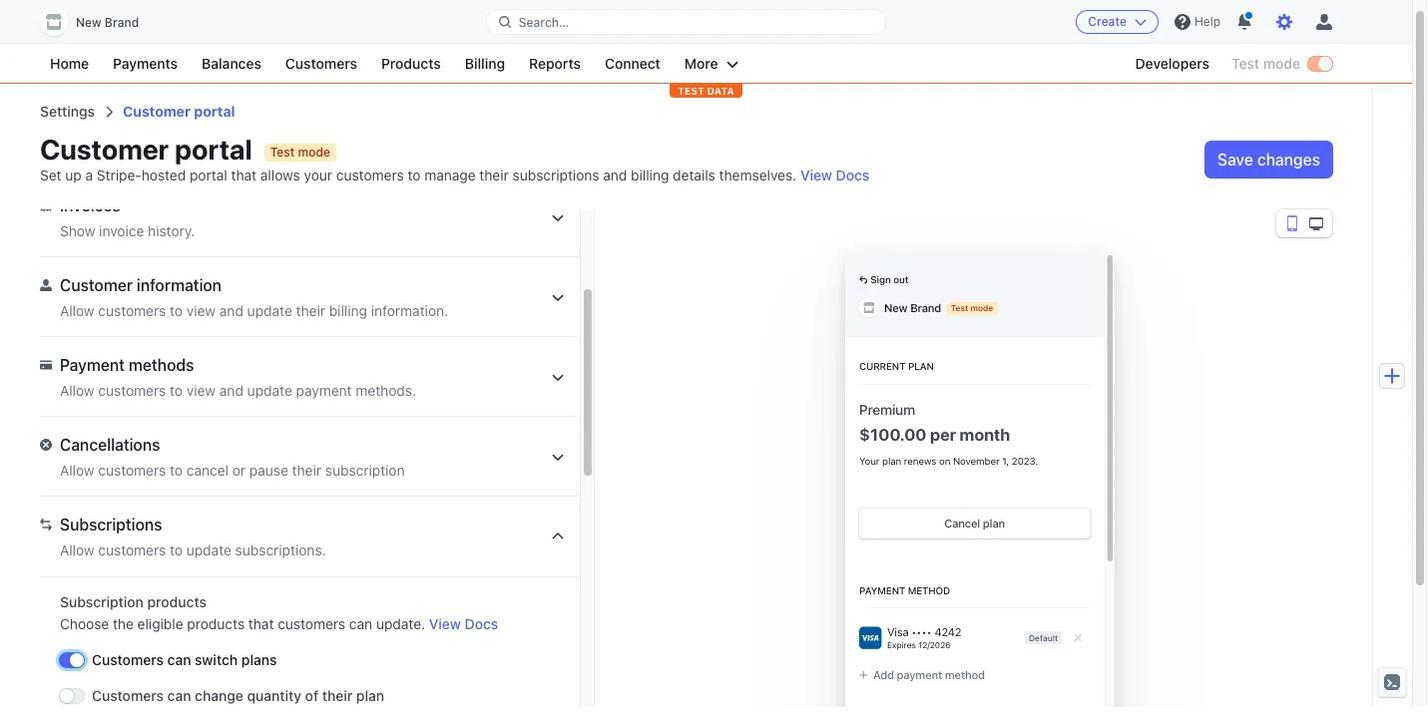 Task type: locate. For each thing, give the bounding box(es) containing it.
allow inside subscriptions allow customers to update subscriptions.
[[60, 542, 94, 559]]

customers inside customer information allow customers to view and update their billing information.
[[98, 303, 166, 320]]

home link
[[40, 52, 99, 76]]

method up ••••
[[908, 585, 950, 597]]

that inside test mode set up a stripe-hosted portal that allows your customers to manage their subscriptions and billing details themselves. view docs
[[231, 167, 257, 184]]

view docs link for set up a stripe-hosted portal that allows your customers to manage their subscriptions and billing details themselves.
[[801, 166, 870, 186]]

2 vertical spatial and
[[220, 382, 244, 399]]

premium $100.00 per month
[[859, 402, 1010, 445]]

current
[[859, 361, 906, 372]]

1 vertical spatial update
[[247, 382, 292, 399]]

visa •••• 4242 expires 12/2026
[[887, 626, 962, 651]]

1 vertical spatial mode
[[298, 145, 331, 160]]

2 horizontal spatial test
[[1232, 55, 1260, 72]]

premium
[[859, 402, 915, 418]]

connect link
[[595, 52, 671, 76]]

2 vertical spatial test
[[951, 303, 968, 313]]

2 allow from the top
[[60, 382, 94, 399]]

customers down 'information'
[[98, 303, 166, 320]]

customer inside customer information allow customers to view and update their billing information.
[[60, 277, 133, 295]]

view inside customer information allow customers to view and update their billing information.
[[187, 303, 216, 320]]

0 vertical spatial products
[[147, 594, 207, 611]]

1 vertical spatial new
[[884, 302, 908, 314]]

the
[[113, 616, 134, 633]]

customers right the your
[[336, 167, 404, 184]]

more
[[685, 55, 719, 72]]

subscriptions
[[60, 516, 162, 534]]

customers can change quantity of their plan
[[92, 688, 385, 705]]

their right manage
[[480, 167, 509, 184]]

customers down the subscriptions
[[98, 542, 166, 559]]

plan right cancel
[[983, 518, 1005, 530]]

view down methods
[[187, 382, 216, 399]]

customers inside cancellations allow customers to cancel or pause their subscription
[[98, 462, 166, 479]]

allow down cancellations
[[60, 462, 94, 479]]

and right subscriptions
[[603, 167, 627, 184]]

0 vertical spatial new
[[76, 15, 101, 30]]

plan right your
[[882, 456, 901, 468]]

0 vertical spatial docs
[[836, 167, 870, 184]]

plan right current
[[908, 361, 934, 372]]

manage
[[425, 167, 476, 184]]

and for information
[[220, 303, 244, 320]]

1 horizontal spatial brand
[[910, 302, 941, 314]]

view
[[801, 167, 833, 184], [429, 616, 461, 633]]

billing inside test mode set up a stripe-hosted portal that allows your customers to manage their subscriptions and billing details themselves. view docs
[[631, 167, 669, 184]]

allow up cancellations
[[60, 382, 94, 399]]

0 horizontal spatial brand
[[105, 15, 139, 30]]

12/2026
[[918, 640, 951, 651]]

and inside customer information allow customers to view and update their billing information.
[[220, 303, 244, 320]]

to up eligible
[[170, 542, 183, 559]]

new for new brand test mode
[[884, 302, 908, 314]]

1 vertical spatial that
[[249, 616, 274, 633]]

themselves.
[[720, 167, 797, 184]]

1 allow from the top
[[60, 303, 94, 320]]

1 view from the top
[[187, 303, 216, 320]]

1 vertical spatial view
[[187, 382, 216, 399]]

0 vertical spatial view
[[187, 303, 216, 320]]

view for methods
[[187, 382, 216, 399]]

customer portal
[[123, 103, 235, 120]]

plan for cancel
[[983, 518, 1005, 530]]

renews
[[904, 456, 936, 468]]

view docs link right themselves.
[[801, 166, 870, 186]]

0 horizontal spatial docs
[[465, 616, 499, 633]]

2 vertical spatial customers
[[92, 688, 164, 705]]

0 vertical spatial can
[[349, 616, 373, 633]]

their inside customer information allow customers to view and update their billing information.
[[296, 303, 325, 320]]

payment left methods
[[60, 356, 125, 374]]

allow inside the payment methods allow customers to view and update payment methods.
[[60, 382, 94, 399]]

billing left 'information.'
[[329, 303, 367, 320]]

4 allow from the top
[[60, 542, 94, 559]]

billing left details
[[631, 167, 669, 184]]

payment inside the payment methods allow customers to view and update payment methods.
[[60, 356, 125, 374]]

1 vertical spatial can
[[167, 652, 191, 669]]

1 vertical spatial brand
[[910, 302, 941, 314]]

view inside the payment methods allow customers to view and update payment methods.
[[187, 382, 216, 399]]

customers down methods
[[98, 382, 166, 399]]

0 vertical spatial payment
[[60, 356, 125, 374]]

1 horizontal spatial view
[[801, 167, 833, 184]]

to left cancel
[[170, 462, 183, 479]]

switch
[[195, 652, 238, 669]]

docs right themselves.
[[836, 167, 870, 184]]

payment up visa
[[859, 585, 905, 597]]

portal down the balances link
[[194, 103, 235, 120]]

search…
[[519, 14, 569, 29]]

0 vertical spatial update
[[247, 303, 292, 320]]

1 vertical spatial docs
[[465, 616, 499, 633]]

2 view from the top
[[187, 382, 216, 399]]

to down methods
[[170, 382, 183, 399]]

0 vertical spatial view docs link
[[801, 166, 870, 186]]

customers can switch plans
[[92, 652, 277, 669]]

save changes
[[1218, 151, 1321, 169]]

hosted
[[142, 167, 186, 184]]

can down customers can switch plans
[[167, 688, 191, 705]]

0 vertical spatial view
[[801, 167, 833, 184]]

1 horizontal spatial payment
[[897, 670, 942, 682]]

0 vertical spatial and
[[603, 167, 627, 184]]

1 vertical spatial and
[[220, 303, 244, 320]]

products up eligible
[[147, 594, 207, 611]]

allow down the subscriptions
[[60, 542, 94, 559]]

view right themselves.
[[801, 167, 833, 184]]

view right update.
[[429, 616, 461, 633]]

customers down cancellations
[[98, 462, 166, 479]]

brand for new brand test mode
[[910, 302, 941, 314]]

customer
[[123, 103, 191, 120], [60, 277, 133, 295]]

subscription products choose the eligible products that customers can update. view docs
[[60, 594, 499, 633]]

expires
[[887, 640, 916, 651]]

of
[[305, 688, 319, 705]]

customer down show at top left
[[60, 277, 133, 295]]

allow down show at top left
[[60, 303, 94, 320]]

1 horizontal spatial view docs link
[[801, 166, 870, 186]]

their right pause
[[292, 462, 322, 479]]

plans
[[242, 652, 277, 669]]

1 vertical spatial payment
[[897, 670, 942, 682]]

current plan
[[859, 361, 934, 372]]

0 horizontal spatial payment
[[296, 382, 352, 399]]

0 vertical spatial customer
[[123, 103, 191, 120]]

their inside cancellations allow customers to cancel or pause their subscription
[[292, 462, 322, 479]]

0 vertical spatial portal
[[194, 103, 235, 120]]

0 horizontal spatial payment
[[60, 356, 125, 374]]

1 horizontal spatial test
[[951, 303, 968, 313]]

customers down customers can switch plans
[[92, 688, 164, 705]]

1 vertical spatial view
[[429, 616, 461, 633]]

plan for your
[[882, 456, 901, 468]]

update inside the payment methods allow customers to view and update payment methods.
[[247, 382, 292, 399]]

1 horizontal spatial docs
[[836, 167, 870, 184]]

can left update.
[[349, 616, 373, 633]]

0 vertical spatial mode
[[1264, 55, 1301, 72]]

docs right update.
[[465, 616, 499, 633]]

1 horizontal spatial billing
[[631, 167, 669, 184]]

customers inside subscription products choose the eligible products that customers can update. view docs
[[278, 616, 346, 633]]

test inside test mode set up a stripe-hosted portal that allows your customers to manage their subscriptions and billing details themselves. view docs
[[270, 145, 295, 160]]

customer for information
[[60, 277, 133, 295]]

cancel
[[944, 518, 980, 530]]

payment down '12/2026'
[[897, 670, 942, 682]]

1 vertical spatial customer
[[60, 277, 133, 295]]

2 vertical spatial can
[[167, 688, 191, 705]]

1 vertical spatial customers
[[92, 652, 164, 669]]

portal right hosted
[[190, 167, 227, 184]]

view down 'information'
[[187, 303, 216, 320]]

billing
[[631, 167, 669, 184], [329, 303, 367, 320]]

update left subscriptions.
[[187, 542, 232, 559]]

customer down payments link
[[123, 103, 191, 120]]

brand for new brand
[[105, 15, 139, 30]]

docs
[[836, 167, 870, 184], [465, 616, 499, 633]]

payments
[[113, 55, 178, 72]]

subscriptions allow customers to update subscriptions.
[[60, 516, 326, 559]]

customers left products
[[286, 55, 357, 72]]

reports link
[[519, 52, 591, 76]]

2 vertical spatial update
[[187, 542, 232, 559]]

3 allow from the top
[[60, 462, 94, 479]]

that left "allows"
[[231, 167, 257, 184]]

sign out
[[870, 274, 909, 286]]

month
[[960, 426, 1010, 445]]

customers for customers
[[286, 55, 357, 72]]

to left manage
[[408, 167, 421, 184]]

portal
[[194, 103, 235, 120], [190, 167, 227, 184]]

mode inside test mode set up a stripe-hosted portal that allows your customers to manage their subscriptions and billing details themselves. view docs
[[298, 145, 331, 160]]

change
[[195, 688, 244, 705]]

0 vertical spatial billing
[[631, 167, 669, 184]]

1 vertical spatial portal
[[190, 167, 227, 184]]

0 vertical spatial customers
[[286, 55, 357, 72]]

to inside cancellations allow customers to cancel or pause their subscription
[[170, 462, 183, 479]]

products up switch
[[187, 616, 245, 633]]

billing
[[465, 55, 505, 72]]

save
[[1218, 151, 1254, 169]]

that
[[231, 167, 257, 184], [249, 616, 274, 633]]

billing inside customer information allow customers to view and update their billing information.
[[329, 303, 367, 320]]

visa
[[887, 626, 909, 639]]

customers up of
[[278, 616, 346, 633]]

that up plans
[[249, 616, 274, 633]]

brand inside 'button'
[[105, 15, 139, 30]]

0 horizontal spatial new
[[76, 15, 101, 30]]

their
[[480, 167, 509, 184], [296, 303, 325, 320], [292, 462, 322, 479], [322, 688, 353, 705]]

subscriptions
[[513, 167, 600, 184]]

customers for customers can switch plans
[[92, 652, 164, 669]]

••••
[[912, 626, 932, 639]]

customers
[[286, 55, 357, 72], [92, 652, 164, 669], [92, 688, 164, 705]]

can left switch
[[167, 652, 191, 669]]

help button
[[1167, 6, 1229, 38]]

payment method
[[859, 585, 950, 597]]

mode for test mode
[[1264, 55, 1301, 72]]

plan right of
[[356, 688, 385, 705]]

view docs link right update.
[[429, 615, 499, 635]]

add payment method
[[873, 670, 985, 682]]

1 vertical spatial billing
[[329, 303, 367, 320]]

details
[[673, 167, 716, 184]]

0 vertical spatial brand
[[105, 15, 139, 30]]

mode
[[1264, 55, 1301, 72], [298, 145, 331, 160], [971, 303, 993, 313]]

and down 'information'
[[220, 303, 244, 320]]

method
[[908, 585, 950, 597], [945, 670, 985, 682]]

new brand button
[[40, 8, 159, 36]]

eligible
[[137, 616, 183, 633]]

update inside customer information allow customers to view and update their billing information.
[[247, 303, 292, 320]]

1 horizontal spatial mode
[[971, 303, 993, 313]]

on
[[939, 456, 950, 468]]

1,
[[1002, 456, 1009, 468]]

0 vertical spatial test
[[1232, 55, 1260, 72]]

can for plans
[[167, 652, 191, 669]]

1 horizontal spatial payment
[[859, 585, 905, 597]]

1 vertical spatial test
[[270, 145, 295, 160]]

1 vertical spatial view docs link
[[429, 615, 499, 635]]

products link
[[371, 52, 451, 76]]

0 horizontal spatial billing
[[329, 303, 367, 320]]

customers down the
[[92, 652, 164, 669]]

can for quantity
[[167, 688, 191, 705]]

that inside subscription products choose the eligible products that customers can update. view docs
[[249, 616, 274, 633]]

their up the payment methods allow customers to view and update payment methods.
[[296, 303, 325, 320]]

0 horizontal spatial view docs link
[[429, 615, 499, 635]]

payment
[[60, 356, 125, 374], [859, 585, 905, 597]]

new down out
[[884, 302, 908, 314]]

update up the payment methods allow customers to view and update payment methods.
[[247, 303, 292, 320]]

customers inside the payment methods allow customers to view and update payment methods.
[[98, 382, 166, 399]]

test mode
[[1232, 55, 1301, 72]]

invoices show invoice history.
[[60, 197, 195, 240]]

0 horizontal spatial mode
[[298, 145, 331, 160]]

update up cancellations allow customers to cancel or pause their subscription
[[247, 382, 292, 399]]

2 horizontal spatial mode
[[1264, 55, 1301, 72]]

history.
[[148, 223, 195, 240]]

0 vertical spatial payment
[[296, 382, 352, 399]]

new up home
[[76, 15, 101, 30]]

1 vertical spatial payment
[[859, 585, 905, 597]]

cancel
[[187, 462, 229, 479]]

payment left methods.
[[296, 382, 352, 399]]

november
[[953, 456, 1000, 468]]

and up cancellations allow customers to cancel or pause their subscription
[[220, 382, 244, 399]]

0 horizontal spatial test
[[270, 145, 295, 160]]

2 vertical spatial mode
[[971, 303, 993, 313]]

show
[[60, 223, 95, 240]]

portal inside test mode set up a stripe-hosted portal that allows your customers to manage their subscriptions and billing details themselves. view docs
[[190, 167, 227, 184]]

view
[[187, 303, 216, 320], [187, 382, 216, 399]]

0 horizontal spatial view
[[429, 616, 461, 633]]

new inside 'button'
[[76, 15, 101, 30]]

1 vertical spatial method
[[945, 670, 985, 682]]

and inside the payment methods allow customers to view and update payment methods.
[[220, 382, 244, 399]]

cancellations allow customers to cancel or pause their subscription
[[60, 436, 405, 479]]

0 vertical spatial that
[[231, 167, 257, 184]]

1 horizontal spatial new
[[884, 302, 908, 314]]

to down 'information'
[[170, 303, 183, 320]]

method down '12/2026'
[[945, 670, 985, 682]]

allows
[[260, 167, 300, 184]]



Task type: vqa. For each thing, say whether or not it's contained in the screenshot.


Task type: describe. For each thing, give the bounding box(es) containing it.
to inside the payment methods allow customers to view and update payment methods.
[[170, 382, 183, 399]]

sign
[[870, 274, 891, 286]]

add
[[873, 670, 894, 682]]

update.
[[376, 616, 425, 633]]

changes
[[1258, 151, 1321, 169]]

reports
[[529, 55, 581, 72]]

quantity
[[247, 688, 302, 705]]

test inside new brand test mode
[[951, 303, 968, 313]]

payment for methods
[[60, 356, 125, 374]]

methods.
[[356, 382, 416, 399]]

developers
[[1136, 55, 1210, 72]]

mode inside new brand test mode
[[971, 303, 993, 313]]

update for information
[[247, 303, 292, 320]]

customer for portal
[[123, 103, 191, 120]]

methods
[[129, 356, 194, 374]]

new for new brand
[[76, 15, 101, 30]]

subscription
[[60, 594, 144, 611]]

view inside test mode set up a stripe-hosted portal that allows your customers to manage their subscriptions and billing details themselves. view docs
[[801, 167, 833, 184]]

allow inside customer information allow customers to view and update their billing information.
[[60, 303, 94, 320]]

out
[[893, 274, 909, 286]]

cancellations
[[60, 436, 160, 454]]

payment methods allow customers to view and update payment methods.
[[60, 356, 416, 399]]

customer information allow customers to view and update their billing information.
[[60, 277, 449, 320]]

update for methods
[[247, 382, 292, 399]]

customers inside subscriptions allow customers to update subscriptions.
[[98, 542, 166, 559]]

set
[[40, 167, 61, 184]]

4242
[[935, 626, 962, 639]]

data
[[707, 85, 735, 97]]

information.
[[371, 303, 449, 320]]

cancel plan link
[[859, 509, 1090, 540]]

payment for method
[[859, 585, 905, 597]]

customers link
[[276, 52, 367, 76]]

Search… search field
[[487, 9, 886, 34]]

new brand test mode
[[884, 302, 993, 314]]

help
[[1195, 14, 1221, 29]]

a
[[85, 167, 93, 184]]

test for test mode
[[1232, 55, 1260, 72]]

test data
[[678, 85, 735, 97]]

stripe-
[[97, 167, 142, 184]]

docs inside test mode set up a stripe-hosted portal that allows your customers to manage their subscriptions and billing details themselves. view docs
[[836, 167, 870, 184]]

new brand
[[76, 15, 139, 30]]

settings
[[40, 103, 95, 120]]

choose
[[60, 616, 109, 633]]

add payment method link
[[859, 667, 985, 684]]

$100.00
[[859, 426, 927, 445]]

subscriptions.
[[235, 542, 326, 559]]

payment inside the payment methods allow customers to view and update payment methods.
[[296, 382, 352, 399]]

your
[[859, 456, 880, 468]]

can inside subscription products choose the eligible products that customers can update. view docs
[[349, 616, 373, 633]]

or
[[232, 462, 246, 479]]

allow inside cancellations allow customers to cancel or pause their subscription
[[60, 462, 94, 479]]

plan for current
[[908, 361, 934, 372]]

0 vertical spatial method
[[908, 585, 950, 597]]

to inside customer information allow customers to view and update their billing information.
[[170, 303, 183, 320]]

their inside test mode set up a stripe-hosted portal that allows your customers to manage their subscriptions and billing details themselves. view docs
[[480, 167, 509, 184]]

default
[[1029, 633, 1058, 643]]

view docs link for choose the eligible products that customers can update.
[[429, 615, 499, 635]]

update inside subscriptions allow customers to update subscriptions.
[[187, 542, 232, 559]]

more button
[[675, 52, 749, 76]]

save changes button
[[1206, 142, 1333, 178]]

home
[[50, 55, 89, 72]]

your plan renews on november 1, 2023 .
[[859, 456, 1038, 468]]

products
[[381, 55, 441, 72]]

view inside subscription products choose the eligible products that customers can update. view docs
[[429, 616, 461, 633]]

create
[[1089, 14, 1127, 29]]

billing link
[[455, 52, 515, 76]]

settings link
[[40, 103, 95, 120]]

up
[[65, 167, 82, 184]]

invoices
[[60, 197, 121, 215]]

customers inside test mode set up a stripe-hosted portal that allows your customers to manage their subscriptions and billing details themselves. view docs
[[336, 167, 404, 184]]

per
[[930, 426, 956, 445]]

pause
[[249, 462, 288, 479]]

balances
[[202, 55, 262, 72]]

your
[[304, 167, 333, 184]]

cancel plan
[[944, 518, 1005, 530]]

test for test mode set up a stripe-hosted portal that allows your customers to manage their subscriptions and billing details themselves. view docs
[[270, 145, 295, 160]]

mode for test mode set up a stripe-hosted portal that allows your customers to manage their subscriptions and billing details themselves. view docs
[[298, 145, 331, 160]]

developers link
[[1126, 52, 1220, 76]]

subscription
[[325, 462, 405, 479]]

create button
[[1077, 10, 1159, 34]]

balances link
[[192, 52, 272, 76]]

customers for customers can change quantity of their plan
[[92, 688, 164, 705]]

information
[[137, 277, 222, 295]]

test mode set up a stripe-hosted portal that allows your customers to manage their subscriptions and billing details themselves. view docs
[[40, 145, 870, 184]]

and for methods
[[220, 382, 244, 399]]

.
[[1035, 456, 1038, 468]]

sign out button
[[859, 273, 909, 287]]

and inside test mode set up a stripe-hosted portal that allows your customers to manage their subscriptions and billing details themselves. view docs
[[603, 167, 627, 184]]

docs inside subscription products choose the eligible products that customers can update. view docs
[[465, 616, 499, 633]]

test
[[678, 85, 705, 97]]

1 vertical spatial products
[[187, 616, 245, 633]]

to inside test mode set up a stripe-hosted portal that allows your customers to manage their subscriptions and billing details themselves. view docs
[[408, 167, 421, 184]]

2023
[[1012, 456, 1035, 468]]

invoice
[[99, 223, 144, 240]]

Search… text field
[[487, 9, 886, 34]]

view for information
[[187, 303, 216, 320]]

to inside subscriptions allow customers to update subscriptions.
[[170, 542, 183, 559]]

their right of
[[322, 688, 353, 705]]

payments link
[[103, 52, 188, 76]]



